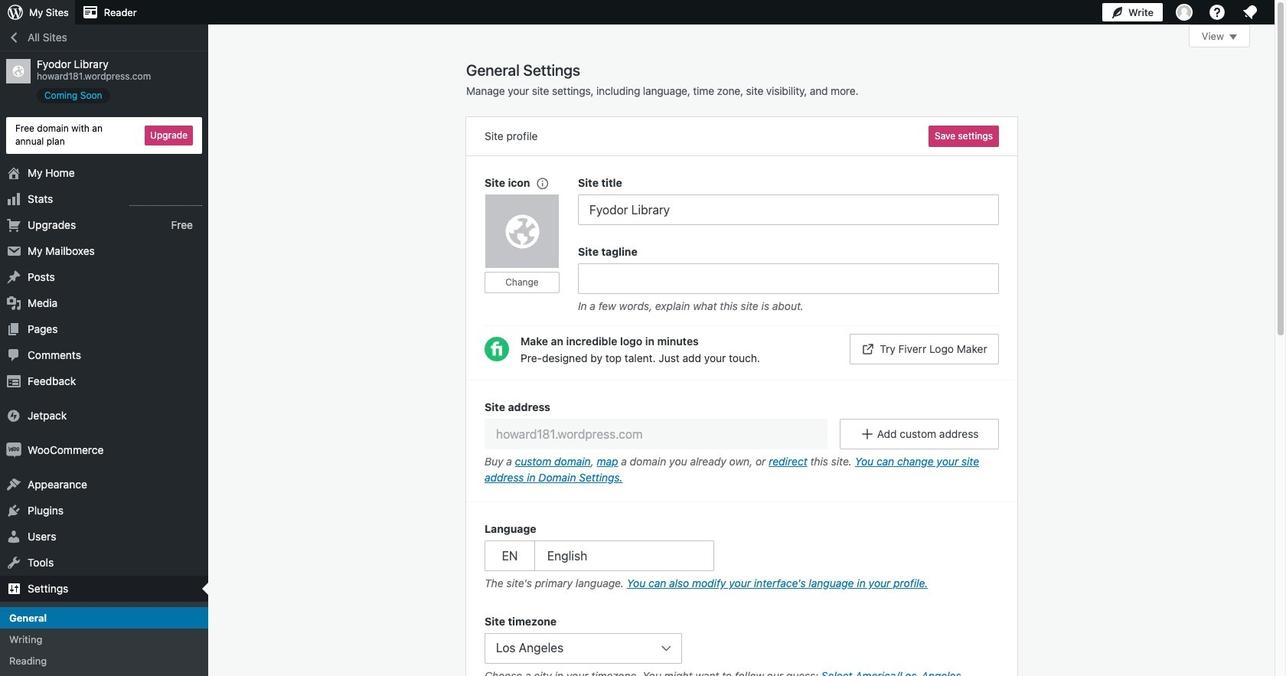 Task type: locate. For each thing, give the bounding box(es) containing it.
closed image
[[1230, 34, 1237, 40]]

help image
[[1208, 3, 1227, 21]]

my profile image
[[1176, 4, 1193, 21]]

main content
[[466, 24, 1250, 676]]

None text field
[[578, 194, 999, 225], [578, 263, 999, 294], [578, 194, 999, 225], [578, 263, 999, 294]]

1 vertical spatial img image
[[6, 442, 21, 458]]

highest hourly views 0 image
[[129, 196, 202, 206]]

group
[[485, 175, 578, 318], [578, 175, 999, 225], [578, 243, 999, 318], [466, 380, 1018, 502], [485, 521, 999, 595], [485, 613, 999, 676]]

2 img image from the top
[[6, 442, 21, 458]]

img image
[[6, 408, 21, 423], [6, 442, 21, 458]]

0 vertical spatial img image
[[6, 408, 21, 423]]

None text field
[[485, 419, 828, 449]]



Task type: vqa. For each thing, say whether or not it's contained in the screenshot.
Highest Hourly Views 0 Image
yes



Task type: describe. For each thing, give the bounding box(es) containing it.
fiverr small logo image
[[485, 337, 509, 361]]

more information image
[[535, 176, 549, 189]]

manage your notifications image
[[1241, 3, 1259, 21]]

1 img image from the top
[[6, 408, 21, 423]]



